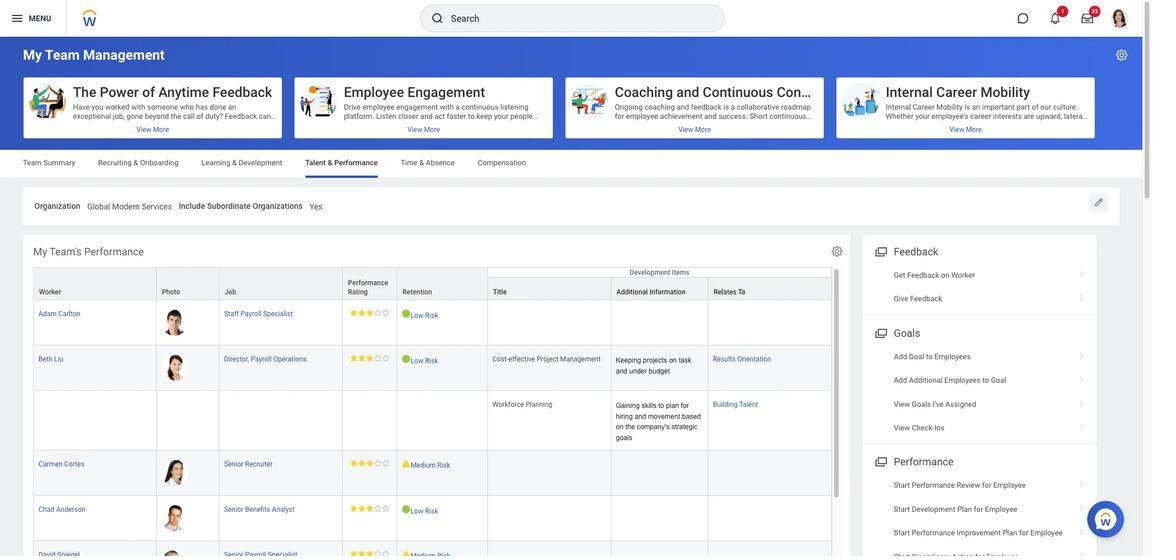Task type: vqa. For each thing, say whether or not it's contained in the screenshot.
edit icon
yes



Task type: describe. For each thing, give the bounding box(es) containing it.
roadmap
[[781, 103, 811, 111]]

workforce planning
[[493, 401, 553, 409]]

employee
[[626, 112, 658, 121]]

an
[[228, 103, 236, 111]]

specialist
[[263, 310, 293, 318]]

have
[[73, 103, 90, 111]]

information
[[650, 288, 686, 296]]

this worker has low retention risk. image for analyst
[[402, 505, 411, 514]]

for inside gaining skills to plan for hiring and movement based on the company's strategic goals
[[681, 402, 689, 410]]

view goals i've assigned
[[894, 400, 977, 409]]

feedback down the an
[[225, 112, 257, 121]]

feedback right 'give'
[[910, 295, 942, 303]]

row containing development items
[[33, 267, 832, 300]]

global modern services
[[87, 202, 172, 211]]

performance left time in the top left of the page
[[334, 158, 378, 167]]

menu
[[29, 14, 51, 23]]

include subordinate organizations
[[179, 202, 303, 211]]

my team's performance element
[[23, 235, 851, 556]]

senior for senior benefits analyst
[[224, 506, 244, 514]]

low risk link for staff payroll specialist
[[411, 309, 438, 320]]

skills
[[642, 402, 657, 410]]

employee inside start performance review for employee link
[[994, 481, 1026, 490]]

internal career mobility button
[[837, 78, 1095, 138]]

employee's photo (beth liu) image
[[161, 355, 188, 381]]

strategic
[[672, 423, 698, 432]]

with
[[131, 103, 145, 111]]

modify
[[749, 121, 772, 130]]

additional information
[[617, 288, 686, 296]]

this worker has a medium retention risk - possible action needed. image
[[402, 551, 411, 556]]

feedback up the an
[[213, 84, 272, 100]]

senior benefits analyst link
[[224, 504, 295, 514]]

view goals i've assigned link
[[862, 393, 1097, 416]]

risk inside medium risk link
[[437, 462, 450, 470]]

chevron right image for start performance review for employee
[[1075, 477, 1090, 489]]

additional inside popup button
[[617, 288, 648, 296]]

team summary
[[23, 158, 75, 167]]

add for add additional employees to goal
[[894, 376, 907, 385]]

your
[[73, 130, 87, 139]]

to inside gaining skills to plan for hiring and movement based on the company's strategic goals
[[658, 402, 664, 410]]

this worker has low retention risk. image for operations
[[402, 355, 411, 363]]

add goal to employees link
[[862, 345, 1097, 369]]

feedback down recipients
[[161, 130, 193, 139]]

movement
[[648, 413, 680, 421]]

medium risk link
[[411, 459, 450, 470]]

learning & development
[[202, 158, 282, 167]]

feedback up get
[[894, 246, 939, 258]]

risk for specialist
[[425, 312, 438, 320]]

and inside the keeping projects on task and under budget
[[616, 367, 627, 375]]

on for projects
[[669, 357, 677, 365]]

to left do
[[198, 121, 205, 130]]

profile logan mcneil image
[[1111, 9, 1129, 30]]

the power of anytime feedback
[[73, 84, 272, 100]]

organization
[[34, 202, 80, 211]]

0 vertical spatial goals
[[894, 327, 920, 339]]

menu group image for performance
[[873, 454, 888, 469]]

this worker has low retention risk. element for director, payroll operations
[[402, 355, 483, 366]]

team inside tab list
[[23, 158, 42, 167]]

conversations
[[777, 84, 866, 100]]

building talent
[[713, 401, 758, 409]]

plan,
[[679, 121, 694, 130]]

beth liu
[[38, 355, 63, 363]]

list for performance
[[862, 474, 1097, 556]]

risk for analyst
[[425, 508, 438, 516]]

yes
[[310, 202, 323, 211]]

this worker has low retention risk. element for senior benefits analyst
[[402, 505, 483, 516]]

additional information button
[[611, 278, 708, 300]]

company's
[[637, 423, 670, 432]]

a
[[731, 103, 735, 111]]

menu group image for goals
[[873, 325, 888, 340]]

relates to button
[[709, 278, 831, 300]]

this worker has a medium retention risk - possible action needed. element for 3rd meets expectations - performance in line with a solid team contributor. image from the top
[[402, 459, 483, 470]]

liu
[[54, 355, 63, 363]]

internal
[[886, 84, 933, 100]]

0 vertical spatial development
[[239, 158, 282, 167]]

low for director, payroll operations
[[411, 357, 423, 365]]

low for staff payroll specialist
[[411, 312, 423, 320]]

director, payroll operations link
[[224, 353, 307, 363]]

payroll for director,
[[251, 355, 272, 363]]

director, payroll operations
[[224, 355, 307, 363]]

review
[[957, 481, 980, 490]]

title button
[[488, 278, 611, 300]]

summary
[[43, 158, 75, 167]]

low for senior benefits analyst
[[411, 508, 423, 516]]

add goal to employees
[[894, 352, 971, 361]]

add for add goal to employees
[[894, 352, 907, 361]]

correction
[[679, 130, 713, 139]]

call
[[183, 112, 195, 121]]

performance up "worker" 'popup button'
[[84, 246, 144, 258]]

row containing title
[[33, 277, 832, 300]]

chad
[[38, 506, 54, 514]]

low risk link for senior benefits analyst
[[411, 505, 438, 516]]

act,
[[696, 121, 708, 130]]

services
[[142, 202, 172, 211]]

edit image
[[1093, 197, 1105, 208]]

for right review
[[982, 481, 992, 490]]

photo
[[162, 288, 180, 296]]

start performance review for employee link
[[862, 474, 1097, 498]]

relates
[[714, 288, 737, 296]]

employee inside start development plan for employee link
[[985, 505, 1018, 514]]

add additional employees to goal
[[894, 376, 1006, 385]]

director,
[[224, 355, 249, 363]]

33
[[1092, 8, 1098, 14]]

chad anderson link
[[38, 504, 86, 514]]

chevron right image for give feedback
[[1075, 291, 1090, 302]]

performance inside popup button
[[348, 279, 388, 287]]

task
[[679, 357, 691, 365]]

exceptional
[[73, 112, 111, 121]]

my for my team's performance
[[33, 246, 47, 258]]

1 horizontal spatial team
[[45, 47, 80, 63]]

motivate
[[133, 121, 162, 130]]

this worker has low retention risk. image for specialist
[[402, 309, 411, 318]]

meets expectations - performance in line with a solid team contributor. image for operations
[[350, 355, 389, 362]]

coaching
[[645, 103, 675, 111]]

Global Modern Services text field
[[87, 195, 172, 215]]

ongoing
[[615, 103, 643, 111]]

0 vertical spatial feedback
[[691, 103, 722, 111]]

employee engagement button
[[295, 78, 553, 138]]

staff payroll specialist link
[[224, 308, 293, 318]]

main content containing my team management
[[0, 37, 1143, 556]]

0 horizontal spatial goal
[[909, 352, 924, 361]]

to down uplift,
[[108, 130, 115, 139]]

this worker has a medium retention risk - possible action needed. element for 5th meets expectations - performance in line with a solid team contributor. image from the top of the my team's performance element
[[402, 550, 483, 556]]

include
[[179, 202, 205, 211]]

anderson
[[56, 506, 86, 514]]

internal career mobility
[[886, 84, 1030, 100]]

budget
[[649, 367, 670, 375]]

employee's photo (chad anderson) image
[[161, 505, 188, 532]]

chevron right image for view check-ins
[[1075, 420, 1090, 431]]

notifications large image
[[1050, 13, 1061, 24]]

onboarding
[[140, 158, 179, 167]]

meets expectations - performance in line with a solid team contributor. image for analyst
[[350, 505, 389, 512]]

& for learning
[[232, 158, 237, 167]]

low risk for staff payroll specialist
[[411, 312, 438, 320]]

this worker has a medium retention risk - possible action needed. image
[[402, 460, 411, 468]]

start for start performance improvement plan for employee
[[894, 529, 910, 538]]

row containing beth liu
[[33, 346, 832, 391]]

planning
[[526, 401, 553, 409]]

3 meets expectations - performance in line with a solid team contributor. image from the top
[[350, 460, 389, 467]]

& for talent
[[328, 158, 332, 167]]

on inside gaining skills to plan for hiring and movement based on the company's strategic goals
[[616, 423, 624, 432]]

carmen
[[38, 461, 63, 469]]

keeping projects on task and under budget
[[616, 357, 693, 375]]

get
[[894, 271, 906, 280]]

low risk for director, payroll operations
[[411, 357, 438, 365]]

to down recipients
[[195, 130, 201, 139]]

recruiting & onboarding
[[98, 158, 179, 167]]

chad anderson
[[38, 506, 86, 514]]

worker inside 'popup button'
[[39, 288, 61, 296]]

and inside have you worked with someone who has done an exceptional job, gone beyond the call of duty?  feedback can inspire, uplift, and motivate recipients to do better.  remind your team to use 'anytime' feedback to recognize others.
[[119, 121, 131, 130]]

inspire,
[[73, 121, 97, 130]]

organization element
[[87, 195, 172, 216]]

employee inside "start performance improvement plan for employee" link
[[1031, 529, 1063, 538]]

row containing carmen cortes
[[33, 451, 832, 496]]

positive
[[729, 130, 755, 139]]

1 vertical spatial employees
[[945, 376, 981, 385]]

career
[[936, 84, 977, 100]]

configure my team's performance image
[[831, 245, 844, 258]]

row containing chad anderson
[[33, 496, 832, 542]]

5 meets expectations - performance in line with a solid team contributor. image from the top
[[350, 551, 389, 556]]

continuous
[[770, 112, 807, 121]]

for down start performance review for employee link
[[974, 505, 983, 514]]

payroll for staff
[[241, 310, 261, 318]]

view for view check-ins
[[894, 424, 910, 432]]



Task type: locate. For each thing, give the bounding box(es) containing it.
employees
[[935, 352, 971, 361], [945, 376, 981, 385]]

2 vertical spatial this worker has low retention risk. element
[[402, 505, 483, 516]]

chevron right image for view goals i've assigned
[[1075, 396, 1090, 407]]

3 chevron right image from the top
[[1075, 477, 1090, 489]]

1 add from the top
[[894, 352, 907, 361]]

employees up add additional employees to goal
[[935, 352, 971, 361]]

chevron right image for add goal to employees
[[1075, 348, 1090, 360]]

chevron right image inside start performance review for employee link
[[1075, 477, 1090, 489]]

payroll
[[241, 310, 261, 318], [251, 355, 272, 363]]

list containing get feedback on worker
[[862, 263, 1097, 311]]

0 vertical spatial plan
[[957, 505, 972, 514]]

2 menu group image from the top
[[873, 454, 888, 469]]

1 vertical spatial this worker has a medium retention risk - possible action needed. element
[[402, 550, 483, 556]]

2 list from the top
[[862, 345, 1097, 440]]

development items button
[[488, 268, 831, 277]]

2 senior from the top
[[224, 506, 244, 514]]

cell
[[488, 300, 611, 346], [611, 300, 709, 346], [709, 300, 832, 346], [33, 391, 157, 451], [157, 391, 219, 451], [219, 391, 343, 451], [343, 391, 397, 451], [397, 391, 488, 451], [488, 451, 611, 496], [611, 451, 709, 496], [709, 451, 832, 496], [488, 496, 611, 542], [611, 496, 709, 542], [709, 496, 832, 542], [488, 542, 611, 556], [611, 542, 709, 556], [709, 542, 832, 556]]

give
[[894, 295, 908, 303]]

2 vertical spatial low risk
[[411, 508, 438, 516]]

1 vertical spatial of
[[197, 112, 203, 121]]

under
[[629, 367, 647, 375]]

add additional employees to goal link
[[862, 369, 1097, 393]]

1 button
[[1043, 6, 1069, 31]]

1 vertical spatial low risk link
[[411, 355, 438, 365]]

performance down start development plan for employee
[[912, 529, 955, 538]]

development down others.
[[239, 158, 282, 167]]

1 horizontal spatial worker
[[952, 271, 975, 280]]

0 vertical spatial menu group image
[[873, 325, 888, 340]]

view for view goals i've assigned
[[894, 400, 910, 409]]

1 chevron right image from the top
[[1075, 291, 1090, 302]]

configure this page image
[[1115, 48, 1129, 62]]

chevron right image inside start development plan for employee link
[[1075, 501, 1090, 513]]

6 row from the top
[[33, 451, 832, 496]]

'anytime'
[[130, 130, 159, 139]]

development inside list
[[912, 505, 956, 514]]

senior inside the senior recruiter "link"
[[224, 461, 244, 469]]

1 vertical spatial goal
[[991, 376, 1006, 385]]

senior left benefits
[[224, 506, 244, 514]]

3 this worker has low retention risk. element from the top
[[402, 505, 483, 516]]

senior recruiter
[[224, 461, 273, 469]]

my team management
[[23, 47, 165, 63]]

1 vertical spatial this worker has low retention risk. element
[[402, 355, 483, 366]]

on left task
[[669, 357, 677, 365]]

0 horizontal spatial feedback
[[615, 121, 646, 130]]

2 vertical spatial low
[[411, 508, 423, 516]]

2 row from the top
[[33, 277, 832, 300]]

view
[[894, 400, 910, 409], [894, 424, 910, 432]]

0 horizontal spatial of
[[142, 84, 155, 100]]

outcomes.
[[757, 130, 792, 139]]

0 vertical spatial this worker has a medium retention risk - possible action needed. element
[[402, 459, 483, 470]]

results orientation
[[713, 355, 771, 363]]

performance down check-
[[894, 456, 954, 468]]

chevron right image inside 'add goal to employees' link
[[1075, 348, 1090, 360]]

add inside 'add goal to employees' link
[[894, 352, 907, 361]]

2 horizontal spatial on
[[941, 271, 950, 280]]

and inside gaining skills to plan for hiring and movement based on the company's strategic goals
[[635, 413, 646, 421]]

start for start performance review for employee
[[894, 481, 910, 490]]

keeping
[[616, 357, 641, 365]]

team
[[45, 47, 80, 63], [23, 158, 42, 167]]

1 horizontal spatial goal
[[991, 376, 1006, 385]]

1
[[1061, 8, 1065, 14]]

1 vertical spatial the
[[626, 423, 635, 432]]

chevron right image for get feedback on worker
[[1075, 267, 1090, 278]]

1 horizontal spatial feedback
[[691, 103, 722, 111]]

to down 'add goal to employees' link
[[983, 376, 989, 385]]

1 senior from the top
[[224, 461, 244, 469]]

use
[[116, 130, 128, 139]]

the up recipients
[[171, 112, 181, 121]]

feedback right get
[[907, 271, 940, 280]]

subordinate
[[207, 202, 251, 211]]

additional inside list
[[909, 376, 943, 385]]

senior left recruiter
[[224, 461, 244, 469]]

0 vertical spatial talent
[[305, 158, 326, 167]]

engagement
[[408, 84, 485, 100]]

additional
[[617, 288, 648, 296], [909, 376, 943, 385]]

2 view from the top
[[894, 424, 910, 432]]

ins
[[935, 424, 945, 432]]

1 vertical spatial my
[[33, 246, 47, 258]]

view up view check-ins
[[894, 400, 910, 409]]

employee's photo (carmen cortes) image
[[161, 460, 188, 486]]

tab list containing team summary
[[11, 150, 1131, 178]]

1 this worker has a medium retention risk - possible action needed. element from the top
[[402, 459, 483, 470]]

1 this worker has low retention risk. image from the top
[[402, 309, 411, 318]]

low risk link
[[411, 309, 438, 320], [411, 355, 438, 365], [411, 505, 438, 516]]

1 low risk link from the top
[[411, 309, 438, 320]]

chevron right image inside get feedback on worker link
[[1075, 267, 1090, 278]]

hiring
[[616, 413, 633, 421]]

menu button
[[0, 0, 66, 37]]

performance up start development plan for employee
[[912, 481, 955, 490]]

5 row from the top
[[33, 391, 832, 451]]

0 vertical spatial low
[[411, 312, 423, 320]]

1 horizontal spatial additional
[[909, 376, 943, 385]]

2 chevron right image from the top
[[1075, 396, 1090, 407]]

2 start from the top
[[894, 505, 910, 514]]

& for time
[[419, 158, 424, 167]]

main content
[[0, 37, 1143, 556]]

on for feedback
[[941, 271, 950, 280]]

for down ongoing
[[615, 112, 624, 121]]

plan down review
[[957, 505, 972, 514]]

0 vertical spatial list
[[862, 263, 1097, 311]]

assigned
[[946, 400, 977, 409]]

senior for senior recruiter
[[224, 461, 244, 469]]

goals
[[894, 327, 920, 339], [912, 400, 931, 409]]

development inside popup button
[[630, 269, 670, 277]]

of up with at the top
[[142, 84, 155, 100]]

worker up give feedback link
[[952, 271, 975, 280]]

team
[[89, 130, 106, 139]]

of inside have you worked with someone who has done an exceptional job, gone beyond the call of duty?  feedback can inspire, uplift, and motivate recipients to do better.  remind your team to use 'anytime' feedback to recognize others.
[[197, 112, 203, 121]]

1 vertical spatial low risk
[[411, 357, 438, 365]]

cycles
[[647, 121, 668, 130]]

2 horizontal spatial development
[[912, 505, 956, 514]]

4 chevron right image from the top
[[1075, 420, 1090, 431]]

collaborative
[[737, 103, 779, 111]]

1 vertical spatial additional
[[909, 376, 943, 385]]

check-
[[912, 424, 935, 432]]

plan right improvement
[[1003, 529, 1018, 538]]

payroll right staff
[[241, 310, 261, 318]]

list for goals
[[862, 345, 1097, 440]]

management inside my team's performance element
[[560, 355, 601, 363]]

1 horizontal spatial plan
[[1003, 529, 1018, 538]]

1 vertical spatial goals
[[912, 400, 931, 409]]

goals inside 'link'
[[912, 400, 931, 409]]

1 vertical spatial plan
[[1003, 529, 1018, 538]]

talent right building
[[739, 401, 758, 409]]

this worker has low retention risk. element for staff payroll specialist
[[402, 309, 483, 320]]

4 meets expectations - performance in line with a solid team contributor. image from the top
[[350, 505, 389, 512]]

2 vertical spatial this worker has low retention risk. image
[[402, 505, 411, 514]]

0 horizontal spatial talent
[[305, 158, 326, 167]]

0 vertical spatial start
[[894, 481, 910, 490]]

employee inside employee engagement button
[[344, 84, 404, 100]]

senior inside 'senior benefits analyst' link
[[224, 506, 244, 514]]

goal down 'add goal to employees' link
[[991, 376, 1006, 385]]

1 this worker has low retention risk. element from the top
[[402, 309, 483, 320]]

the inside have you worked with someone who has done an exceptional job, gone beyond the call of duty?  feedback can inspire, uplift, and motivate recipients to do better.  remind your team to use 'anytime' feedback to recognize others.
[[171, 112, 181, 121]]

5 chevron right image from the top
[[1075, 525, 1090, 536]]

ongoing coaching and feedback is a collaborative roadmap for employee achievement and success.  short continuous feedback cycles to plan, act, access and modify provides acknowledgement, correction and positive outcomes.
[[615, 103, 811, 139]]

0 vertical spatial the
[[171, 112, 181, 121]]

8 row from the top
[[33, 542, 832, 556]]

this worker has low retention risk. element
[[402, 309, 483, 320], [402, 355, 483, 366], [402, 505, 483, 516]]

1 vertical spatial senior
[[224, 506, 244, 514]]

list
[[862, 263, 1097, 311], [862, 345, 1097, 440], [862, 474, 1097, 556]]

1 low from the top
[[411, 312, 423, 320]]

retention
[[403, 288, 432, 296]]

0 horizontal spatial additional
[[617, 288, 648, 296]]

development up the additional information popup button
[[630, 269, 670, 277]]

inbox large image
[[1082, 13, 1093, 24]]

worker up adam
[[39, 288, 61, 296]]

1 vertical spatial payroll
[[251, 355, 272, 363]]

chevron right image for start performance improvement plan for employee
[[1075, 525, 1090, 536]]

chevron right image
[[1075, 267, 1090, 278], [1075, 396, 1090, 407], [1075, 477, 1090, 489], [1075, 501, 1090, 513], [1075, 525, 1090, 536], [1075, 549, 1090, 556]]

to inside "ongoing coaching and feedback is a collaborative roadmap for employee achievement and success.  short continuous feedback cycles to plan, act, access and modify provides acknowledgement, correction and positive outcomes."
[[670, 121, 677, 130]]

photo button
[[157, 268, 219, 300]]

give feedback link
[[862, 287, 1097, 311]]

0 vertical spatial payroll
[[241, 310, 261, 318]]

0 vertical spatial this worker has low retention risk. element
[[402, 309, 483, 320]]

2 add from the top
[[894, 376, 907, 385]]

1 horizontal spatial development
[[630, 269, 670, 277]]

additional down development items popup button at the top
[[617, 288, 648, 296]]

0 vertical spatial management
[[83, 47, 165, 63]]

Yes text field
[[310, 195, 323, 215]]

who
[[180, 103, 194, 111]]

staff payroll specialist
[[224, 310, 293, 318]]

meets expectations - performance in line with a solid team contributor. image for specialist
[[350, 309, 389, 316]]

cost-
[[493, 355, 509, 363]]

menu group image
[[873, 243, 888, 259]]

2 this worker has low retention risk. element from the top
[[402, 355, 483, 366]]

6 chevron right image from the top
[[1075, 549, 1090, 556]]

1 vertical spatial worker
[[39, 288, 61, 296]]

others.
[[237, 130, 261, 139]]

1 list from the top
[[862, 263, 1097, 311]]

coaching and continuous conversations
[[615, 84, 866, 100]]

based
[[682, 413, 701, 421]]

on up the goals
[[616, 423, 624, 432]]

mobility
[[981, 84, 1030, 100]]

1 vertical spatial this worker has low retention risk. image
[[402, 355, 411, 363]]

0 horizontal spatial plan
[[957, 505, 972, 514]]

team left summary
[[23, 158, 42, 167]]

4 & from the left
[[419, 158, 424, 167]]

chevron right image
[[1075, 291, 1090, 302], [1075, 348, 1090, 360], [1075, 372, 1090, 384], [1075, 420, 1090, 431]]

additional down add goal to employees
[[909, 376, 943, 385]]

1 vertical spatial menu group image
[[873, 454, 888, 469]]

1 & from the left
[[134, 158, 138, 167]]

2 chevron right image from the top
[[1075, 348, 1090, 360]]

2 low from the top
[[411, 357, 423, 365]]

3 low risk link from the top
[[411, 505, 438, 516]]

for inside "ongoing coaching and feedback is a collaborative roadmap for employee achievement and success.  short continuous feedback cycles to plan, act, access and modify provides acknowledgement, correction and positive outcomes."
[[615, 112, 624, 121]]

2 vertical spatial on
[[616, 423, 624, 432]]

view check-ins link
[[862, 416, 1097, 440]]

row containing adam carlton
[[33, 300, 832, 346]]

3 list from the top
[[862, 474, 1097, 556]]

3 & from the left
[[328, 158, 332, 167]]

2 vertical spatial development
[[912, 505, 956, 514]]

employee's photo (adam carlton) image
[[161, 309, 188, 336]]

3 low from the top
[[411, 508, 423, 516]]

1 chevron right image from the top
[[1075, 267, 1090, 278]]

feedback
[[213, 84, 272, 100], [225, 112, 257, 121], [161, 130, 193, 139], [894, 246, 939, 258], [907, 271, 940, 280], [910, 295, 942, 303]]

plan
[[666, 402, 679, 410]]

0 vertical spatial my
[[23, 47, 42, 63]]

goals
[[616, 434, 632, 442]]

1 start from the top
[[894, 481, 910, 490]]

this worker has a medium retention risk - possible action needed. element containing medium risk
[[402, 459, 483, 470]]

0 horizontal spatial management
[[83, 47, 165, 63]]

justify image
[[10, 11, 24, 25]]

beyond
[[145, 112, 169, 121]]

carmen cortes link
[[38, 458, 85, 469]]

feedback
[[691, 103, 722, 111], [615, 121, 646, 130]]

chevron right image inside give feedback link
[[1075, 291, 1090, 302]]

worker
[[952, 271, 975, 280], [39, 288, 61, 296]]

0 horizontal spatial worker
[[39, 288, 61, 296]]

2 meets expectations - performance in line with a solid team contributor. image from the top
[[350, 355, 389, 362]]

has
[[196, 103, 208, 111]]

view inside 'link'
[[894, 400, 910, 409]]

talent up yes text field
[[305, 158, 326, 167]]

low risk for senior benefits analyst
[[411, 508, 438, 516]]

time & absence
[[401, 158, 455, 167]]

3 start from the top
[[894, 529, 910, 538]]

low risk link for director, payroll operations
[[411, 355, 438, 365]]

goal up add additional employees to goal
[[909, 352, 924, 361]]

low risk
[[411, 312, 438, 320], [411, 357, 438, 365], [411, 508, 438, 516]]

1 vertical spatial start
[[894, 505, 910, 514]]

1 low risk from the top
[[411, 312, 438, 320]]

Search Workday  search field
[[451, 6, 700, 31]]

1 vertical spatial feedback
[[615, 121, 646, 130]]

list for feedback
[[862, 263, 1097, 311]]

recruiting
[[98, 158, 132, 167]]

my team's performance
[[33, 246, 144, 258]]

0 vertical spatial view
[[894, 400, 910, 409]]

coaching
[[615, 84, 673, 100]]

gone
[[126, 112, 143, 121]]

& for recruiting
[[134, 158, 138, 167]]

development items
[[630, 269, 690, 277]]

adam carlton link
[[38, 308, 81, 318]]

on up the give feedback
[[941, 271, 950, 280]]

the down hiring
[[626, 423, 635, 432]]

add inside add additional employees to goal link
[[894, 376, 907, 385]]

goals left i've
[[912, 400, 931, 409]]

management up the power
[[83, 47, 165, 63]]

worker inside list
[[952, 271, 975, 280]]

start for start development plan for employee
[[894, 505, 910, 514]]

adam carlton
[[38, 310, 81, 318]]

chevron right image inside view check-ins link
[[1075, 420, 1090, 431]]

the
[[171, 112, 181, 121], [626, 423, 635, 432]]

this worker has low retention risk. image
[[402, 309, 411, 318], [402, 355, 411, 363], [402, 505, 411, 514]]

list containing add goal to employees
[[862, 345, 1097, 440]]

on inside get feedback on worker link
[[941, 271, 950, 280]]

1 vertical spatial list
[[862, 345, 1097, 440]]

1 horizontal spatial management
[[560, 355, 601, 363]]

risk for operations
[[425, 357, 438, 365]]

4 chevron right image from the top
[[1075, 501, 1090, 513]]

2 vertical spatial low risk link
[[411, 505, 438, 516]]

2 this worker has a medium retention risk - possible action needed. element from the top
[[402, 550, 483, 556]]

2 low risk from the top
[[411, 357, 438, 365]]

my down menu dropdown button
[[23, 47, 42, 63]]

row
[[33, 267, 832, 300], [33, 277, 832, 300], [33, 300, 832, 346], [33, 346, 832, 391], [33, 391, 832, 451], [33, 451, 832, 496], [33, 496, 832, 542], [33, 542, 832, 556]]

feedback up act,
[[691, 103, 722, 111]]

meets expectations - performance in line with a solid team contributor. image
[[350, 309, 389, 316], [350, 355, 389, 362], [350, 460, 389, 467], [350, 505, 389, 512], [350, 551, 389, 556]]

0 vertical spatial goal
[[909, 352, 924, 361]]

1 vertical spatial on
[[669, 357, 677, 365]]

to up add additional employees to goal
[[926, 352, 933, 361]]

to up movement
[[658, 402, 664, 410]]

performance up rating
[[348, 279, 388, 287]]

chevron right image for add additional employees to goal
[[1075, 372, 1090, 384]]

of down has
[[197, 112, 203, 121]]

add up add additional employees to goal
[[894, 352, 907, 361]]

1 vertical spatial talent
[[739, 401, 758, 409]]

employees up 'assigned'
[[945, 376, 981, 385]]

the inside gaining skills to plan for hiring and movement based on the company's strategic goals
[[626, 423, 635, 432]]

for right plan on the right bottom
[[681, 402, 689, 410]]

include subordinate organizations element
[[310, 195, 323, 216]]

&
[[134, 158, 138, 167], [232, 158, 237, 167], [328, 158, 332, 167], [419, 158, 424, 167]]

on inside the keeping projects on task and under budget
[[669, 357, 677, 365]]

3 low risk from the top
[[411, 508, 438, 516]]

someone
[[147, 103, 178, 111]]

1 vertical spatial team
[[23, 158, 42, 167]]

0 horizontal spatial development
[[239, 158, 282, 167]]

tab list
[[11, 150, 1131, 178]]

chevron right image inside add additional employees to goal link
[[1075, 372, 1090, 384]]

1 view from the top
[[894, 400, 910, 409]]

goals up add goal to employees
[[894, 327, 920, 339]]

1 horizontal spatial on
[[669, 357, 677, 365]]

0 vertical spatial this worker has low retention risk. image
[[402, 309, 411, 318]]

job button
[[219, 268, 342, 300]]

2 & from the left
[[232, 158, 237, 167]]

chevron right image inside "start performance improvement plan for employee" link
[[1075, 525, 1090, 536]]

list containing start performance review for employee
[[862, 474, 1097, 556]]

start development plan for employee link
[[862, 498, 1097, 522]]

development down start performance review for employee
[[912, 505, 956, 514]]

medium risk
[[411, 462, 450, 470]]

0 vertical spatial low risk link
[[411, 309, 438, 320]]

3 row from the top
[[33, 300, 832, 346]]

senior recruiter link
[[224, 458, 273, 469]]

0 vertical spatial of
[[142, 84, 155, 100]]

1 horizontal spatial of
[[197, 112, 203, 121]]

3 chevron right image from the top
[[1075, 372, 1090, 384]]

1 vertical spatial development
[[630, 269, 670, 277]]

learning
[[202, 158, 230, 167]]

management right project
[[560, 355, 601, 363]]

0 horizontal spatial team
[[23, 158, 42, 167]]

my
[[23, 47, 42, 63], [33, 246, 47, 258]]

chevron right image inside view goals i've assigned 'link'
[[1075, 396, 1090, 407]]

my for my team management
[[23, 47, 42, 63]]

search image
[[430, 11, 444, 25]]

1 horizontal spatial the
[[626, 423, 635, 432]]

continuous
[[703, 84, 773, 100]]

retention button
[[397, 268, 487, 300]]

chevron right image for start development plan for employee
[[1075, 501, 1090, 513]]

row containing workforce planning
[[33, 391, 832, 451]]

3 this worker has low retention risk. image from the top
[[402, 505, 411, 514]]

1 vertical spatial management
[[560, 355, 601, 363]]

1 vertical spatial add
[[894, 376, 907, 385]]

1 row from the top
[[33, 267, 832, 300]]

2 low risk link from the top
[[411, 355, 438, 365]]

0 vertical spatial worker
[[952, 271, 975, 280]]

payroll right director,
[[251, 355, 272, 363]]

adam
[[38, 310, 57, 318]]

view left check-
[[894, 424, 910, 432]]

1 vertical spatial view
[[894, 424, 910, 432]]

to down achievement
[[670, 121, 677, 130]]

0 vertical spatial add
[[894, 352, 907, 361]]

power
[[100, 84, 139, 100]]

feedback down employee
[[615, 121, 646, 130]]

0 horizontal spatial the
[[171, 112, 181, 121]]

0 horizontal spatial on
[[616, 423, 624, 432]]

0 vertical spatial employees
[[935, 352, 971, 361]]

0 vertical spatial low risk
[[411, 312, 438, 320]]

0 vertical spatial additional
[[617, 288, 648, 296]]

2 vertical spatial start
[[894, 529, 910, 538]]

view check-ins
[[894, 424, 945, 432]]

1 vertical spatial low
[[411, 357, 423, 365]]

absence
[[426, 158, 455, 167]]

7 row from the top
[[33, 496, 832, 542]]

add down add goal to employees
[[894, 376, 907, 385]]

provides
[[774, 121, 803, 130]]

team down 'menu'
[[45, 47, 80, 63]]

0 vertical spatial senior
[[224, 461, 244, 469]]

2 this worker has low retention risk. image from the top
[[402, 355, 411, 363]]

my left team's
[[33, 246, 47, 258]]

title
[[493, 288, 507, 296]]

menu group image
[[873, 325, 888, 340], [873, 454, 888, 469]]

compensation
[[478, 158, 526, 167]]

worked
[[105, 103, 130, 111]]

0 vertical spatial on
[[941, 271, 950, 280]]

4 row from the top
[[33, 346, 832, 391]]

gaining skills to plan for hiring and movement based on the company's strategic goals
[[616, 402, 703, 442]]

start performance improvement plan for employee link
[[862, 522, 1097, 545]]

0 vertical spatial team
[[45, 47, 80, 63]]

1 meets expectations - performance in line with a solid team contributor. image from the top
[[350, 309, 389, 316]]

talent inside my team's performance element
[[739, 401, 758, 409]]

1 horizontal spatial talent
[[739, 401, 758, 409]]

for right improvement
[[1019, 529, 1029, 538]]

1 menu group image from the top
[[873, 325, 888, 340]]

2 vertical spatial list
[[862, 474, 1097, 556]]

this worker has a medium retention risk - possible action needed. element
[[402, 459, 483, 470], [402, 550, 483, 556]]

results orientation link
[[713, 353, 771, 363]]

menu banner
[[0, 0, 1143, 37]]

tab list inside main content
[[11, 150, 1131, 178]]



